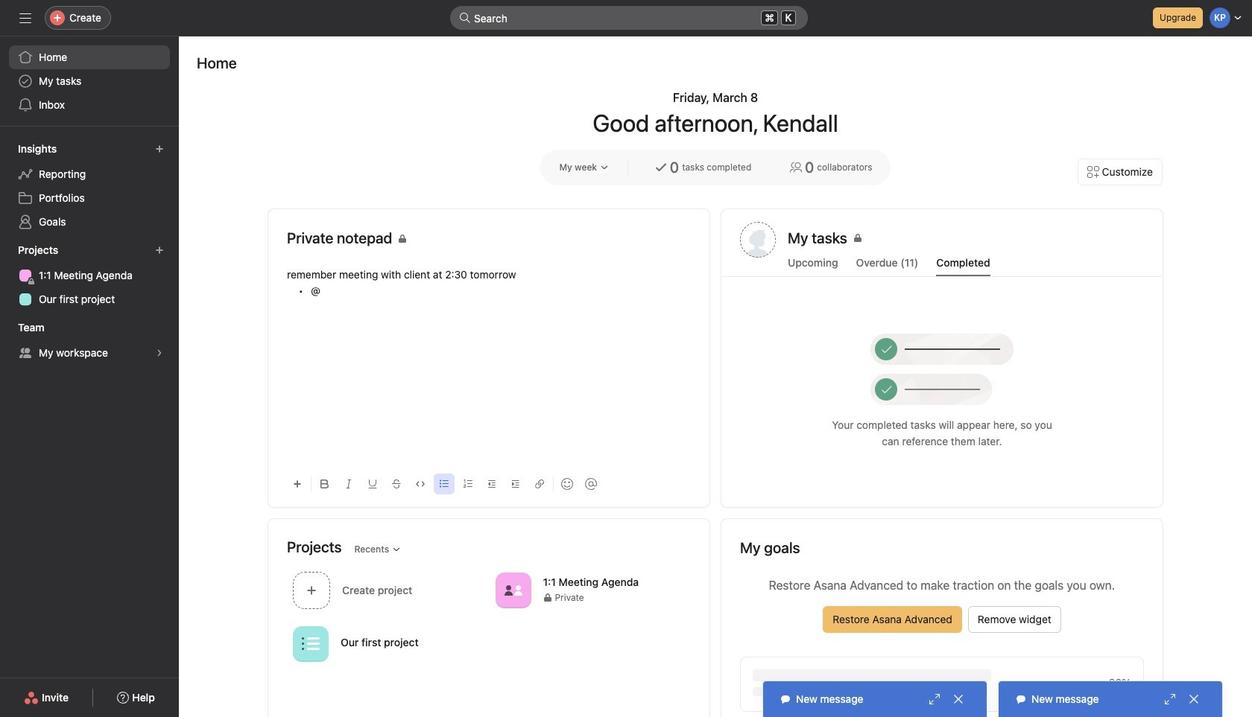 Task type: vqa. For each thing, say whether or not it's contained in the screenshot.
Bold image
yes



Task type: describe. For each thing, give the bounding box(es) containing it.
expand new message image for second close icon
[[1164, 694, 1176, 706]]

insert an object image
[[293, 480, 302, 489]]

link image
[[535, 480, 544, 489]]

strikethrough image
[[392, 480, 401, 489]]

new insights image
[[155, 145, 164, 154]]

prominent image
[[459, 12, 471, 24]]

decrease list indent image
[[488, 480, 496, 489]]

add profile photo image
[[740, 222, 776, 258]]

see details, my workspace image
[[155, 349, 164, 358]]

italics image
[[344, 480, 353, 489]]

code image
[[416, 480, 425, 489]]

emoji image
[[561, 479, 573, 490]]

insights element
[[0, 136, 179, 237]]

people image
[[504, 582, 522, 600]]



Task type: locate. For each thing, give the bounding box(es) containing it.
increase list indent image
[[511, 480, 520, 489]]

1 horizontal spatial expand new message image
[[1164, 694, 1176, 706]]

numbered list image
[[464, 480, 473, 489]]

teams element
[[0, 315, 179, 368]]

list image
[[302, 635, 320, 653]]

1 close image from the left
[[953, 694, 965, 706]]

expand new message image for 2nd close icon from right
[[929, 694, 941, 706]]

0 horizontal spatial close image
[[953, 694, 965, 706]]

new project or portfolio image
[[155, 246, 164, 255]]

bold image
[[321, 480, 329, 489]]

1 expand new message image from the left
[[929, 694, 941, 706]]

1 horizontal spatial close image
[[1188, 694, 1200, 706]]

Search tasks, projects, and more text field
[[450, 6, 808, 30]]

underline image
[[368, 480, 377, 489]]

bulleted list image
[[440, 480, 449, 489]]

toolbar
[[287, 467, 691, 501]]

2 close image from the left
[[1188, 694, 1200, 706]]

0 horizontal spatial expand new message image
[[929, 694, 941, 706]]

close image
[[953, 694, 965, 706], [1188, 694, 1200, 706]]

expand new message image
[[929, 694, 941, 706], [1164, 694, 1176, 706]]

at mention image
[[585, 479, 597, 490]]

2 expand new message image from the left
[[1164, 694, 1176, 706]]

document
[[287, 267, 691, 461]]

projects element
[[0, 237, 179, 315]]

global element
[[0, 37, 179, 126]]

hide sidebar image
[[19, 12, 31, 24]]

None field
[[450, 6, 808, 30]]



